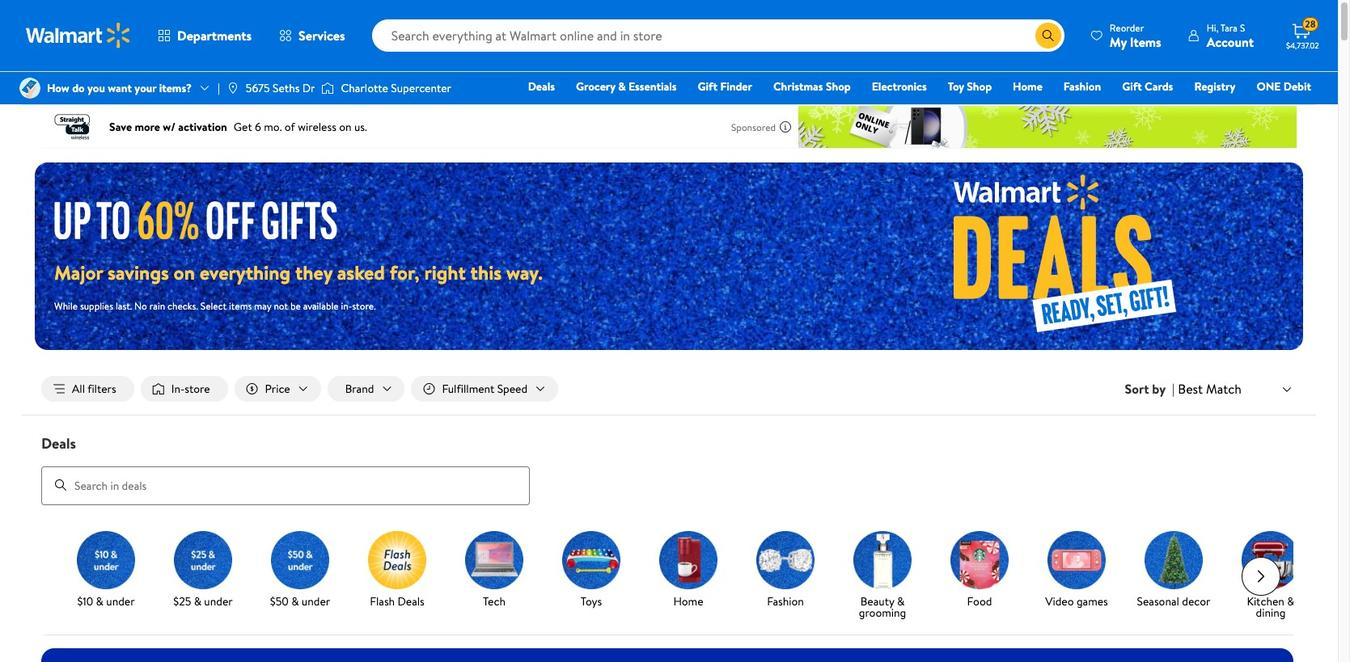Task type: vqa. For each thing, say whether or not it's contained in the screenshot.
Deals to the left
yes



Task type: locate. For each thing, give the bounding box(es) containing it.
& for $10
[[96, 593, 103, 610]]

fashion down fashion image
[[767, 593, 804, 610]]

home link for toy shop link
[[1006, 78, 1050, 95]]

home link for 'toys' link in the bottom of the page
[[646, 531, 730, 610]]

reorder
[[1110, 21, 1144, 34]]

departments button
[[144, 16, 265, 55]]

electronics link
[[865, 78, 934, 95]]

seasonal decor
[[1137, 593, 1211, 610]]

supplies
[[80, 299, 113, 313]]

brand
[[345, 381, 374, 397]]

finder
[[720, 78, 752, 95]]

shop right toy
[[967, 78, 992, 95]]

food link
[[938, 531, 1022, 610]]

best match
[[1178, 380, 1242, 398]]

0 vertical spatial deals
[[528, 78, 555, 95]]

seasonal
[[1137, 593, 1179, 610]]

deals right the flash
[[398, 593, 425, 610]]

video games link
[[1035, 531, 1119, 610]]

& right grocery on the left of page
[[618, 78, 626, 95]]

walmart image
[[26, 23, 131, 49]]

1 vertical spatial |
[[1172, 380, 1175, 398]]

& right $10
[[96, 593, 103, 610]]

Walmart Site-Wide search field
[[372, 19, 1064, 52]]

fashion image
[[756, 531, 815, 589]]

1 horizontal spatial  image
[[321, 80, 334, 96]]

by
[[1152, 380, 1166, 398]]

kitchen & dining link
[[1229, 531, 1313, 622]]

0 horizontal spatial shop
[[826, 78, 851, 95]]

0 horizontal spatial |
[[218, 80, 220, 96]]

2 shop from the left
[[967, 78, 992, 95]]

under for $50 & under
[[302, 593, 330, 610]]

3 under from the left
[[302, 593, 330, 610]]

1 horizontal spatial under
[[204, 593, 233, 610]]

& inside beauty & grooming
[[897, 593, 905, 610]]

shop
[[826, 78, 851, 95], [967, 78, 992, 95]]

Search search field
[[372, 19, 1064, 52]]

grocery & essentials
[[576, 78, 677, 95]]

$10
[[77, 593, 93, 610]]

reorder my items
[[1110, 21, 1161, 51]]

gift left finder
[[698, 78, 718, 95]]

grocery & essentials link
[[569, 78, 684, 95]]

 image left 5675
[[226, 82, 239, 95]]

asked
[[337, 259, 385, 286]]

last.
[[116, 299, 132, 313]]

1 horizontal spatial |
[[1172, 380, 1175, 398]]

account
[[1207, 33, 1254, 51]]

 image for 5675 seths dr
[[226, 82, 239, 95]]

1 vertical spatial deals
[[41, 434, 76, 454]]

1 horizontal spatial deals
[[398, 593, 425, 610]]

select
[[200, 299, 227, 313]]

0 vertical spatial home link
[[1006, 78, 1050, 95]]

you
[[87, 80, 105, 96]]

1 vertical spatial fashion link
[[743, 531, 828, 610]]

flash deals
[[370, 593, 425, 610]]

0 horizontal spatial fashion
[[767, 593, 804, 610]]

tech link
[[452, 531, 536, 610]]

$25 & under link
[[161, 531, 245, 610]]

gift left cards on the right of the page
[[1122, 78, 1142, 95]]

sort
[[1125, 380, 1149, 398]]

& right dining
[[1287, 593, 1295, 610]]

dr
[[302, 80, 315, 96]]

kitchen
[[1247, 593, 1284, 610]]

sort and filter section element
[[22, 363, 1316, 415]]

walmart+
[[1263, 101, 1311, 117]]

under
[[106, 593, 135, 610], [204, 593, 233, 610], [302, 593, 330, 610]]

flash deals link
[[355, 531, 439, 610]]

2 gift from the left
[[1122, 78, 1142, 95]]

home down home image
[[673, 593, 703, 610]]

1 gift from the left
[[698, 78, 718, 95]]

under right $50
[[302, 593, 330, 610]]

28
[[1305, 17, 1316, 31]]

& inside kitchen & dining
[[1287, 593, 1295, 610]]

registry
[[1194, 78, 1236, 95]]

& for grocery
[[618, 78, 626, 95]]

0 horizontal spatial gift
[[698, 78, 718, 95]]

christmas shop link
[[766, 78, 858, 95]]

they
[[295, 259, 332, 286]]

deals left grocery on the left of page
[[528, 78, 555, 95]]

shop kitchen and dining. image
[[1242, 531, 1300, 589]]

 image right dr
[[321, 80, 334, 96]]

fashion
[[1064, 78, 1101, 95], [767, 593, 804, 610]]

under for $10 & under
[[106, 593, 135, 610]]

dining
[[1256, 605, 1286, 621]]

gift for gift cards
[[1122, 78, 1142, 95]]

gift cards
[[1122, 78, 1173, 95]]

departments
[[177, 27, 252, 44]]

2 under from the left
[[204, 593, 233, 610]]

|
[[218, 80, 220, 96], [1172, 380, 1175, 398]]

may
[[254, 299, 271, 313]]

 image
[[321, 80, 334, 96], [226, 82, 239, 95]]

0 horizontal spatial deals
[[41, 434, 76, 454]]

0 horizontal spatial  image
[[226, 82, 239, 95]]

& right the $25
[[194, 593, 201, 610]]

 image
[[19, 78, 40, 99]]

0 horizontal spatial home link
[[646, 531, 730, 610]]

hi,
[[1207, 21, 1218, 34]]

this
[[470, 259, 502, 286]]

0 vertical spatial fashion
[[1064, 78, 1101, 95]]

for,
[[390, 259, 420, 286]]

store
[[185, 381, 210, 397]]

hi, tara s account
[[1207, 21, 1254, 51]]

home image
[[659, 531, 718, 589]]

home down the search icon
[[1013, 78, 1043, 95]]

walmart black friday deals for days image
[[841, 163, 1303, 350], [54, 199, 352, 239]]

& for $25
[[194, 593, 201, 610]]

& right beauty
[[897, 593, 905, 610]]

1 under from the left
[[106, 593, 135, 610]]

0 vertical spatial home
[[1013, 78, 1043, 95]]

beauty
[[860, 593, 894, 610]]

1 horizontal spatial fashion link
[[1056, 78, 1108, 95]]

do
[[72, 80, 85, 96]]

flash
[[370, 593, 395, 610]]

1 horizontal spatial home
[[1013, 78, 1043, 95]]

1 vertical spatial home
[[673, 593, 703, 610]]

under for $25 & under
[[204, 593, 233, 610]]

1 shop from the left
[[826, 78, 851, 95]]

2 horizontal spatial deals
[[528, 78, 555, 95]]

way.
[[506, 259, 543, 286]]

video
[[1045, 593, 1074, 610]]

shop right christmas
[[826, 78, 851, 95]]

shop video games. image
[[1048, 531, 1106, 589]]

| left 5675
[[218, 80, 220, 96]]

$25
[[173, 593, 191, 610]]

& for kitchen
[[1287, 593, 1295, 610]]

services
[[299, 27, 345, 44]]

Search in deals search field
[[41, 466, 530, 505]]

tech
[[483, 593, 506, 610]]

one
[[1257, 78, 1281, 95]]

deals inside search box
[[41, 434, 76, 454]]

shop food image
[[950, 531, 1009, 589]]

under right $10
[[106, 593, 135, 610]]

savings
[[108, 259, 169, 286]]

shop beauty and grooming. image
[[853, 531, 912, 589]]

0 horizontal spatial under
[[106, 593, 135, 610]]

video games
[[1045, 593, 1108, 610]]

1 horizontal spatial home link
[[1006, 78, 1050, 95]]

toys
[[581, 593, 602, 610]]

$25 & under
[[173, 593, 233, 610]]

0 horizontal spatial fashion link
[[743, 531, 828, 610]]

1 vertical spatial home link
[[646, 531, 730, 610]]

gift for gift finder
[[698, 78, 718, 95]]

5675
[[246, 80, 270, 96]]

flash deals image
[[368, 531, 426, 589]]

0 vertical spatial fashion link
[[1056, 78, 1108, 95]]

checks.
[[167, 299, 198, 313]]

best match button
[[1175, 378, 1297, 400]]

while supplies last. no rain checks. select items may not be available in-store.
[[54, 299, 376, 313]]

1 horizontal spatial gift
[[1122, 78, 1142, 95]]

& right $50
[[291, 593, 299, 610]]

0 horizontal spatial home
[[673, 593, 703, 610]]

fashion link for "home" link related to toy shop link
[[1056, 78, 1108, 95]]

Deals search field
[[22, 434, 1316, 505]]

2 horizontal spatial under
[[302, 593, 330, 610]]

0 vertical spatial |
[[218, 80, 220, 96]]

fashion left gift cards
[[1064, 78, 1101, 95]]

deals
[[528, 78, 555, 95], [41, 434, 76, 454], [398, 593, 425, 610]]

toys link
[[549, 531, 633, 610]]

| right by
[[1172, 380, 1175, 398]]

1 horizontal spatial shop
[[967, 78, 992, 95]]

toy
[[948, 78, 964, 95]]

1 vertical spatial fashion
[[767, 593, 804, 610]]

deals up search image
[[41, 434, 76, 454]]

shop holiday decor. image
[[1145, 531, 1203, 589]]

under right the $25
[[204, 593, 233, 610]]



Task type: describe. For each thing, give the bounding box(es) containing it.
shop for christmas shop
[[826, 78, 851, 95]]

in-
[[341, 299, 352, 313]]

$10 & under image
[[77, 531, 135, 589]]

food
[[967, 593, 992, 610]]

$4,737.02
[[1286, 40, 1319, 51]]

fashion link for "home" link associated with 'toys' link in the bottom of the page
[[743, 531, 828, 610]]

right
[[424, 259, 466, 286]]

grooming
[[859, 605, 906, 621]]

charlotte supercenter
[[341, 80, 451, 96]]

search image
[[54, 479, 67, 492]]

rain
[[149, 299, 165, 313]]

charlotte
[[341, 80, 388, 96]]

supercenter
[[391, 80, 451, 96]]

search icon image
[[1042, 29, 1055, 42]]

grocery
[[576, 78, 615, 95]]

0 horizontal spatial walmart black friday deals for days image
[[54, 199, 352, 239]]

seths
[[273, 80, 300, 96]]

christmas shop
[[773, 78, 851, 95]]

next slide for chipmodulewithimages list image
[[1242, 557, 1281, 596]]

on
[[174, 259, 195, 286]]

how
[[47, 80, 69, 96]]

walmart+ link
[[1256, 100, 1319, 118]]

shop tech. image
[[465, 531, 523, 589]]

my
[[1110, 33, 1127, 51]]

$50 & under
[[270, 593, 330, 610]]

beauty & grooming
[[859, 593, 906, 621]]

speed
[[497, 381, 527, 397]]

2 vertical spatial deals
[[398, 593, 425, 610]]

be
[[290, 299, 301, 313]]

one debit link
[[1249, 78, 1319, 95]]

$10 & under
[[77, 593, 135, 610]]

& for beauty
[[897, 593, 905, 610]]

all filters
[[72, 381, 116, 397]]

filters
[[87, 381, 116, 397]]

gift cards link
[[1115, 78, 1181, 95]]

fulfillment speed
[[442, 381, 527, 397]]

services button
[[265, 16, 359, 55]]

$50
[[270, 593, 289, 610]]

essentials
[[629, 78, 677, 95]]

decor
[[1182, 593, 1211, 610]]

$50 & under image
[[271, 531, 329, 589]]

sort by |
[[1125, 380, 1175, 398]]

shop for toy shop
[[967, 78, 992, 95]]

fulfillment
[[442, 381, 495, 397]]

debit
[[1284, 78, 1311, 95]]

toy shop
[[948, 78, 992, 95]]

while
[[54, 299, 78, 313]]

shop toys. image
[[562, 531, 620, 589]]

registry link
[[1187, 78, 1243, 95]]

items?
[[159, 80, 192, 96]]

gift finder link
[[690, 78, 760, 95]]

available
[[303, 299, 339, 313]]

seasonal decor link
[[1132, 531, 1216, 610]]

best
[[1178, 380, 1203, 398]]

| inside sort and filter section element
[[1172, 380, 1175, 398]]

items
[[1130, 33, 1161, 51]]

$25 & under image
[[174, 531, 232, 589]]

items
[[229, 299, 252, 313]]

major savings on everything they asked for, right this way.
[[54, 259, 543, 286]]

gift finder
[[698, 78, 752, 95]]

5675 seths dr
[[246, 80, 315, 96]]

cards
[[1145, 78, 1173, 95]]

price
[[265, 381, 290, 397]]

s
[[1240, 21, 1245, 34]]

1 horizontal spatial fashion
[[1064, 78, 1101, 95]]

 image for charlotte supercenter
[[321, 80, 334, 96]]

games
[[1077, 593, 1108, 610]]

all filters button
[[41, 376, 134, 402]]

$50 & under link
[[258, 531, 342, 610]]

one debit walmart+
[[1257, 78, 1311, 117]]

& for $50
[[291, 593, 299, 610]]

tara
[[1221, 21, 1238, 34]]

$10 & under link
[[64, 531, 148, 610]]

price button
[[234, 376, 321, 402]]

deals link
[[521, 78, 562, 95]]

toy shop link
[[941, 78, 999, 95]]

fulfillment speed button
[[411, 376, 558, 402]]

want
[[108, 80, 132, 96]]

sponsored
[[731, 120, 776, 134]]

1 horizontal spatial walmart black friday deals for days image
[[841, 163, 1303, 350]]

how do you want your items?
[[47, 80, 192, 96]]

brand button
[[327, 376, 405, 402]]

in-store
[[171, 381, 210, 397]]

in-store button
[[141, 376, 228, 402]]



